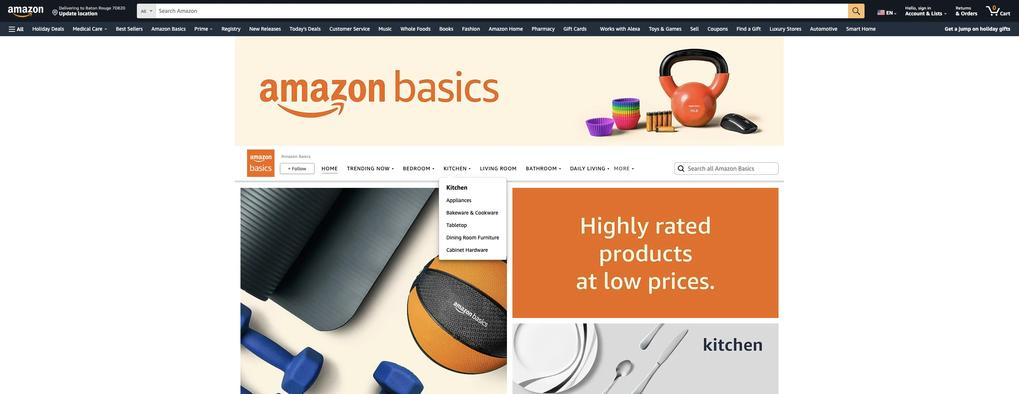 Task type: locate. For each thing, give the bounding box(es) containing it.
coupons
[[708, 26, 728, 32]]

all inside all search box
[[141, 8, 146, 14]]

holiday
[[32, 26, 50, 32]]

foods
[[417, 26, 431, 32]]

home right smart
[[862, 26, 876, 32]]

2 horizontal spatial amazon
[[489, 26, 508, 32]]

home
[[509, 26, 523, 32], [862, 26, 876, 32]]

fashion
[[462, 26, 480, 32]]

1 home from the left
[[509, 26, 523, 32]]

sell
[[691, 26, 699, 32]]

gift right find
[[753, 26, 761, 32]]

en link
[[874, 2, 901, 20]]

2 home from the left
[[862, 26, 876, 32]]

a right find
[[749, 26, 751, 32]]

0 vertical spatial amazon basics
[[152, 26, 186, 32]]

1 vertical spatial basics
[[299, 154, 311, 159]]

customer service
[[330, 26, 370, 32]]

2 gift from the left
[[753, 26, 761, 32]]

basics left prime
[[172, 26, 186, 32]]

prime
[[195, 26, 208, 32]]

today's deals
[[290, 26, 321, 32]]

all down amazon image
[[17, 26, 24, 32]]

deals for today's deals
[[308, 26, 321, 32]]

deals right today's
[[308, 26, 321, 32]]

gifts
[[1000, 26, 1011, 32]]

amazon basics link up + follow
[[281, 154, 311, 159]]

70820
[[112, 5, 125, 11]]

None submit
[[849, 4, 865, 18]]

service
[[353, 26, 370, 32]]

lists
[[932, 10, 943, 16]]

whole
[[401, 26, 416, 32]]

home for smart home
[[862, 26, 876, 32]]

whole foods link
[[396, 24, 435, 34]]

amazon right sellers
[[152, 26, 171, 32]]

find a gift link
[[733, 24, 766, 34]]

amazon basics link
[[147, 24, 190, 34], [281, 154, 311, 159]]

sell link
[[686, 24, 704, 34]]

0 horizontal spatial basics
[[172, 26, 186, 32]]

1 horizontal spatial amazon basics
[[281, 154, 311, 159]]

2 deals from the left
[[308, 26, 321, 32]]

0 horizontal spatial all
[[17, 26, 24, 32]]

holiday deals link
[[28, 24, 68, 34]]

0 horizontal spatial &
[[661, 26, 665, 32]]

0 horizontal spatial amazon basics link
[[147, 24, 190, 34]]

1 horizontal spatial home
[[862, 26, 876, 32]]

new releases
[[250, 26, 281, 32]]

medical
[[73, 26, 91, 32]]

all
[[141, 8, 146, 14], [17, 26, 24, 32]]

amazon basics left prime
[[152, 26, 186, 32]]

best sellers
[[116, 26, 143, 32]]

amazon up +
[[281, 154, 298, 159]]

amazon basics link left prime
[[147, 24, 190, 34]]

amazon basics up + follow
[[281, 154, 311, 159]]

& right toys
[[661, 26, 665, 32]]

gift left cards
[[564, 26, 573, 32]]

amazon for the topmost amazon basics link
[[152, 26, 171, 32]]

0 horizontal spatial a
[[749, 26, 751, 32]]

amazon
[[152, 26, 171, 32], [489, 26, 508, 32], [281, 154, 298, 159]]

customer
[[330, 26, 352, 32]]

pharmacy link
[[528, 24, 560, 34]]

none submit inside all search box
[[849, 4, 865, 18]]

amazon down all search box
[[489, 26, 508, 32]]

2 a from the left
[[955, 26, 958, 32]]

1 vertical spatial all
[[17, 26, 24, 32]]

holiday deals
[[32, 26, 64, 32]]

baton
[[86, 5, 97, 11]]

2 horizontal spatial &
[[956, 10, 960, 16]]

0 vertical spatial all
[[141, 8, 146, 14]]

prime link
[[190, 24, 217, 34]]

amazon home link
[[485, 24, 528, 34]]

1 horizontal spatial a
[[955, 26, 958, 32]]

1 gift from the left
[[564, 26, 573, 32]]

luxury stores
[[770, 26, 802, 32]]

0 horizontal spatial home
[[509, 26, 523, 32]]

smart home link
[[842, 24, 881, 34]]

works
[[601, 26, 615, 32]]

0
[[993, 4, 997, 11]]

1 deals from the left
[[51, 26, 64, 32]]

basics inside navigation navigation
[[172, 26, 186, 32]]

0 horizontal spatial gift
[[564, 26, 573, 32]]

amazon basics logo image
[[247, 150, 275, 177]]

Search Amazon text field
[[156, 4, 849, 18]]

amazon home
[[489, 26, 523, 32]]

home down search amazon text field
[[509, 26, 523, 32]]

alexa
[[628, 26, 641, 32]]

gift
[[564, 26, 573, 32], [753, 26, 761, 32]]

1 horizontal spatial gift
[[753, 26, 761, 32]]

cart
[[1001, 10, 1011, 16]]

0 horizontal spatial amazon basics
[[152, 26, 186, 32]]

1 horizontal spatial basics
[[299, 154, 311, 159]]

1 horizontal spatial &
[[927, 10, 931, 16]]

& for toys
[[661, 26, 665, 32]]

navigation navigation
[[0, 0, 1020, 36]]

automotive link
[[806, 24, 842, 34]]

amazon basics inside navigation navigation
[[152, 26, 186, 32]]

&
[[927, 10, 931, 16], [956, 10, 960, 16], [661, 26, 665, 32]]

1 horizontal spatial amazon basics link
[[281, 154, 311, 159]]

& left lists
[[927, 10, 931, 16]]

+ follow
[[288, 166, 306, 172]]

0 vertical spatial amazon basics link
[[147, 24, 190, 34]]

1 horizontal spatial deals
[[308, 26, 321, 32]]

automotive
[[811, 26, 838, 32]]

0 horizontal spatial amazon
[[152, 26, 171, 32]]

medical care
[[73, 26, 102, 32]]

all inside all button
[[17, 26, 24, 32]]

All search field
[[137, 4, 865, 19]]

deals
[[51, 26, 64, 32], [308, 26, 321, 32]]

& inside returns & orders
[[956, 10, 960, 16]]

amazon basics
[[152, 26, 186, 32], [281, 154, 311, 159]]

& left orders
[[956, 10, 960, 16]]

with
[[616, 26, 627, 32]]

a
[[749, 26, 751, 32], [955, 26, 958, 32]]

fashion link
[[458, 24, 485, 34]]

all up sellers
[[141, 8, 146, 14]]

account & lists
[[906, 10, 943, 16]]

care
[[92, 26, 102, 32]]

1 a from the left
[[749, 26, 751, 32]]

today's deals link
[[285, 24, 325, 34]]

find a gift
[[737, 26, 761, 32]]

1 vertical spatial amazon basics link
[[281, 154, 311, 159]]

basics
[[172, 26, 186, 32], [299, 154, 311, 159]]

0 vertical spatial basics
[[172, 26, 186, 32]]

follow
[[292, 166, 306, 172]]

deals right holiday
[[51, 26, 64, 32]]

basics up follow
[[299, 154, 311, 159]]

& for returns
[[956, 10, 960, 16]]

1 horizontal spatial all
[[141, 8, 146, 14]]

music link
[[374, 24, 396, 34]]

0 horizontal spatial deals
[[51, 26, 64, 32]]

location
[[78, 10, 98, 16]]

deals for holiday deals
[[51, 26, 64, 32]]

rouge
[[99, 5, 111, 11]]

a right get
[[955, 26, 958, 32]]



Task type: vqa. For each thing, say whether or not it's contained in the screenshot.
AMAZON corresponding to AMAZON HOME Link
yes



Task type: describe. For each thing, give the bounding box(es) containing it.
delivering
[[59, 5, 79, 11]]

all button
[[5, 22, 27, 36]]

hello,
[[906, 5, 918, 11]]

luxury stores link
[[766, 24, 806, 34]]

amazon for amazon home link at the top of the page
[[489, 26, 508, 32]]

& for account
[[927, 10, 931, 16]]

smart
[[847, 26, 861, 32]]

new
[[250, 26, 260, 32]]

get a jump on holiday gifts
[[945, 26, 1011, 32]]

sellers
[[127, 26, 143, 32]]

releases
[[261, 26, 281, 32]]

gift inside gift cards "link"
[[564, 26, 573, 32]]

works with alexa
[[601, 26, 641, 32]]

best
[[116, 26, 126, 32]]

to
[[80, 5, 85, 11]]

sign
[[919, 5, 927, 11]]

medical care link
[[68, 24, 112, 34]]

toys & games link
[[645, 24, 686, 34]]

whole foods
[[401, 26, 431, 32]]

best sellers link
[[112, 24, 147, 34]]

registry link
[[217, 24, 245, 34]]

holiday
[[981, 26, 999, 32]]

a for find
[[749, 26, 751, 32]]

coupons link
[[704, 24, 733, 34]]

registry
[[222, 26, 241, 32]]

pharmacy
[[532, 26, 555, 32]]

account
[[906, 10, 925, 16]]

search image
[[677, 164, 686, 173]]

jump
[[959, 26, 972, 32]]

cards
[[574, 26, 587, 32]]

in
[[928, 5, 932, 11]]

games
[[666, 26, 682, 32]]

smart home
[[847, 26, 876, 32]]

update
[[59, 10, 77, 16]]

delivering to baton rouge 70820 update location
[[59, 5, 125, 16]]

amazon image
[[8, 7, 44, 18]]

gift cards link
[[560, 24, 596, 34]]

on
[[973, 26, 979, 32]]

en
[[887, 10, 894, 16]]

a for get
[[955, 26, 958, 32]]

works with alexa link
[[596, 24, 645, 34]]

books
[[440, 26, 454, 32]]

toys & games
[[649, 26, 682, 32]]

find
[[737, 26, 747, 32]]

1 vertical spatial amazon basics
[[281, 154, 311, 159]]

home for amazon home
[[509, 26, 523, 32]]

hello, sign in
[[906, 5, 932, 11]]

toys
[[649, 26, 660, 32]]

gift inside find a gift link
[[753, 26, 761, 32]]

today's
[[290, 26, 307, 32]]

orders
[[962, 10, 978, 16]]

luxury
[[770, 26, 786, 32]]

+
[[288, 166, 291, 172]]

music
[[379, 26, 392, 32]]

get
[[945, 26, 954, 32]]

returns & orders
[[956, 5, 978, 16]]

returns
[[956, 5, 972, 11]]

customer service link
[[325, 24, 374, 34]]

+ follow button
[[280, 164, 314, 174]]

books link
[[435, 24, 458, 34]]

get a jump on holiday gifts link
[[943, 24, 1014, 34]]

new releases link
[[245, 24, 285, 34]]

stores
[[787, 26, 802, 32]]

Search all Amazon Basics search field
[[688, 163, 767, 175]]

1 horizontal spatial amazon
[[281, 154, 298, 159]]

gift cards
[[564, 26, 587, 32]]



